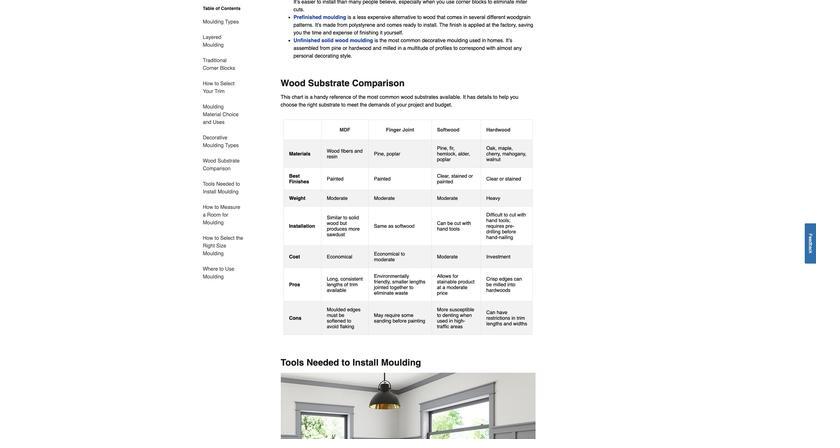 Task type: locate. For each thing, give the bounding box(es) containing it.
it
[[380, 30, 383, 36]]

0 horizontal spatial common
[[380, 94, 400, 100]]

0 horizontal spatial needed
[[216, 181, 235, 187]]

measure
[[221, 204, 241, 210]]

0 horizontal spatial substrate
[[218, 158, 240, 164]]

woodgrain
[[507, 15, 531, 20]]

of down polystyrene
[[354, 30, 359, 36]]

several
[[469, 15, 486, 20]]

how inside how to select the right size moulding
[[203, 235, 213, 241]]

decorative
[[422, 38, 446, 44]]

common up the multitude
[[401, 38, 421, 44]]

and up it
[[377, 22, 386, 28]]

most up demands
[[367, 94, 379, 100]]

ready
[[404, 22, 417, 28]]

types down the decorative
[[225, 143, 239, 148]]

in right used
[[483, 38, 487, 44]]

moulding
[[323, 15, 347, 20], [350, 38, 373, 44], [448, 38, 468, 44]]

wood substrate comparison
[[281, 78, 405, 88], [203, 158, 240, 172]]

types down contents
[[225, 19, 239, 25]]

2 horizontal spatial in
[[483, 38, 487, 44]]

wood
[[424, 15, 436, 20], [335, 38, 349, 44], [401, 94, 414, 100]]

is down finishing
[[375, 38, 379, 44]]

factory,
[[501, 22, 518, 28]]

1 horizontal spatial wood substrate comparison
[[281, 78, 405, 88]]

1 horizontal spatial install
[[353, 357, 379, 368]]

prefinished moulding link
[[294, 15, 347, 20]]

0 vertical spatial common
[[401, 38, 421, 44]]

prefinished moulding
[[294, 15, 347, 20]]

you
[[294, 30, 302, 36], [511, 94, 519, 100]]

substrates
[[415, 94, 439, 100]]

common up demands
[[380, 94, 400, 100]]

demands
[[369, 102, 390, 108]]

how for how to measure a room for moulding
[[203, 204, 213, 210]]

common inside is the most common decorative moulding used in homes. it's assembled from pine or hardwood and milled in a multitude of profiles to correspond with almost any personal decorating style.
[[401, 38, 421, 44]]

1 vertical spatial types
[[225, 143, 239, 148]]

a inside is the most common decorative moulding used in homes. it's assembled from pine or hardwood and milled in a multitude of profiles to correspond with almost any personal decorating style.
[[404, 46, 406, 51]]

how up your
[[203, 81, 213, 87]]

moulding material choice and uses link
[[203, 99, 244, 130]]

comes
[[447, 15, 463, 20], [387, 22, 402, 28]]

1 vertical spatial common
[[380, 94, 400, 100]]

1 horizontal spatial substrate
[[308, 78, 350, 88]]

how up right
[[203, 235, 213, 241]]

where to use moulding link
[[203, 261, 244, 281]]

1 horizontal spatial wood
[[281, 78, 306, 88]]

0 vertical spatial wood
[[281, 78, 306, 88]]

you right help at top right
[[511, 94, 519, 100]]

traditional corner blocks
[[203, 58, 235, 71]]

how inside how to select your trim
[[203, 81, 213, 87]]

is right finish
[[463, 22, 467, 28]]

the up unfinished
[[304, 30, 311, 36]]

2 how from the top
[[203, 204, 213, 210]]

select for right
[[221, 235, 235, 241]]

most down yourself.
[[389, 38, 400, 44]]

2 types from the top
[[225, 143, 239, 148]]

select inside how to select your trim
[[221, 81, 235, 87]]

expense
[[333, 30, 353, 36]]

comparison inside the wood substrate comparison
[[203, 166, 231, 172]]

1 vertical spatial it's
[[506, 38, 513, 44]]

select up "trim"
[[221, 81, 235, 87]]

0 horizontal spatial comparison
[[203, 166, 231, 172]]

from
[[338, 22, 348, 28], [320, 46, 331, 51]]

0 vertical spatial install
[[203, 189, 216, 195]]

it's up time on the left
[[315, 22, 322, 28]]

1 vertical spatial most
[[367, 94, 379, 100]]

2 vertical spatial in
[[398, 46, 402, 51]]

in right milled
[[398, 46, 402, 51]]

wood down decorative moulding types
[[203, 158, 216, 164]]

0 vertical spatial you
[[294, 30, 302, 36]]

0 vertical spatial comes
[[447, 15, 463, 20]]

1 vertical spatial comes
[[387, 22, 402, 28]]

0 horizontal spatial comes
[[387, 22, 402, 28]]

multitude
[[408, 46, 429, 51]]

the right meet
[[360, 102, 367, 108]]

the down it
[[380, 38, 387, 44]]

choice
[[223, 112, 239, 118]]

moulding material choice and uses
[[203, 104, 239, 125]]

1 horizontal spatial it's
[[506, 38, 513, 44]]

0 vertical spatial tools needed to install moulding
[[203, 181, 240, 195]]

1 select from the top
[[221, 81, 235, 87]]

the
[[492, 22, 500, 28], [304, 30, 311, 36], [380, 38, 387, 44], [359, 94, 366, 100], [299, 102, 306, 108], [360, 102, 367, 108], [236, 235, 243, 241]]

0 vertical spatial select
[[221, 81, 235, 87]]

how for how to select the right size moulding
[[203, 235, 213, 241]]

and inside moulding material choice and uses
[[203, 119, 212, 125]]

you down patterns.
[[294, 30, 302, 36]]

to inside where to use moulding
[[220, 266, 224, 272]]

common
[[401, 38, 421, 44], [380, 94, 400, 100]]

1 e from the top
[[809, 236, 814, 239]]

from inside is a less expensive alternative to wood that comes in several different woodgrain patterns. it's made from polystyrene and comes ready to install. the finish is applied at the factory, saving you the time and expense of finishing it yourself.
[[338, 22, 348, 28]]

moulding inside tools needed to install moulding
[[218, 189, 239, 195]]

you inside is a less expensive alternative to wood that comes in several different woodgrain patterns. it's made from polystyrene and comes ready to install. the finish is applied at the factory, saving you the time and expense of finishing it yourself.
[[294, 30, 302, 36]]

comes up finish
[[447, 15, 463, 20]]

1 horizontal spatial wood
[[401, 94, 414, 100]]

help
[[499, 94, 509, 100]]

1 horizontal spatial from
[[338, 22, 348, 28]]

with
[[487, 46, 496, 51]]

to
[[418, 15, 422, 20], [418, 22, 422, 28], [454, 46, 458, 51], [215, 81, 219, 87], [494, 94, 498, 100], [342, 102, 346, 108], [236, 181, 240, 187], [215, 204, 219, 210], [215, 235, 219, 241], [220, 266, 224, 272], [342, 357, 350, 368]]

0 vertical spatial from
[[338, 22, 348, 28]]

and left milled
[[373, 46, 382, 51]]

a left the multitude
[[404, 46, 406, 51]]

traditional corner blocks link
[[203, 53, 244, 76]]

contents
[[221, 6, 241, 11]]

is right chart
[[305, 94, 309, 100]]

that
[[437, 15, 446, 20]]

unfinished solid wood moulding
[[294, 38, 373, 44]]

2 vertical spatial how
[[203, 235, 213, 241]]

of left your
[[392, 102, 396, 108]]

0 vertical spatial most
[[389, 38, 400, 44]]

a up k
[[809, 246, 814, 249]]

where
[[203, 266, 218, 272]]

0 vertical spatial needed
[[216, 181, 235, 187]]

polystyrene
[[349, 22, 376, 28]]

how to select the right size moulding link
[[203, 231, 244, 261]]

wood up chart
[[281, 78, 306, 88]]

1 vertical spatial needed
[[307, 357, 339, 368]]

comparison up demands
[[352, 78, 405, 88]]

common inside this chart is a handy reference of the most common wood substrates available. it has details to help you choose the right substrate to meet the demands of your project and budget.
[[380, 94, 400, 100]]

0 horizontal spatial wood
[[203, 158, 216, 164]]

0 horizontal spatial from
[[320, 46, 331, 51]]

moulding inside where to use moulding
[[203, 274, 224, 280]]

and down substrates at right
[[426, 102, 434, 108]]

1 vertical spatial tools needed to install moulding
[[281, 357, 422, 368]]

types
[[225, 19, 239, 25], [225, 143, 239, 148]]

moulding up hardwood
[[350, 38, 373, 44]]

is inside this chart is a handy reference of the most common wood substrates available. it has details to help you choose the right substrate to meet the demands of your project and budget.
[[305, 94, 309, 100]]

to inside how to select the right size moulding
[[215, 235, 219, 241]]

0 horizontal spatial moulding
[[323, 15, 347, 20]]

1 horizontal spatial tools needed to install moulding
[[281, 357, 422, 368]]

0 vertical spatial wood
[[424, 15, 436, 20]]

how to measure a room for moulding link
[[203, 200, 244, 231]]

the down chart
[[299, 102, 306, 108]]

2 horizontal spatial moulding
[[448, 38, 468, 44]]

0 vertical spatial types
[[225, 19, 239, 25]]

the down how to measure a room for moulding link
[[236, 235, 243, 241]]

1 vertical spatial you
[[511, 94, 519, 100]]

substrate down decorative moulding types link
[[218, 158, 240, 164]]

1 vertical spatial select
[[221, 235, 235, 241]]

a up "right"
[[310, 94, 313, 100]]

1 vertical spatial wood
[[335, 38, 349, 44]]

1 vertical spatial in
[[483, 38, 487, 44]]

wood substrate comparison up reference
[[281, 78, 405, 88]]

from inside is the most common decorative moulding used in homes. it's assembled from pine or hardwood and milled in a multitude of profiles to correspond with almost any personal decorating style.
[[320, 46, 331, 51]]

0 vertical spatial it's
[[315, 22, 322, 28]]

from up 'expense'
[[338, 22, 348, 28]]

0 horizontal spatial install
[[203, 189, 216, 195]]

1 types from the top
[[225, 19, 239, 25]]

0 vertical spatial tools
[[203, 181, 215, 187]]

tools needed to install moulding link
[[203, 176, 244, 200]]

made
[[323, 22, 336, 28]]

0 horizontal spatial wood substrate comparison
[[203, 158, 240, 172]]

assembled
[[294, 46, 319, 51]]

0 vertical spatial in
[[464, 15, 468, 20]]

2 select from the top
[[221, 235, 235, 241]]

0 horizontal spatial tools needed to install moulding
[[203, 181, 240, 195]]

install
[[203, 189, 216, 195], [353, 357, 379, 368]]

and down material
[[203, 119, 212, 125]]

to inside how to measure a room for moulding
[[215, 204, 219, 210]]

moulding down finish
[[448, 38, 468, 44]]

the inside is the most common decorative moulding used in homes. it's assembled from pine or hardwood and milled in a multitude of profiles to correspond with almost any personal decorating style.
[[380, 38, 387, 44]]

decorative moulding types link
[[203, 130, 244, 153]]

e up the d
[[809, 236, 814, 239]]

moulding up made
[[323, 15, 347, 20]]

substrate
[[308, 78, 350, 88], [218, 158, 240, 164]]

moulding inside how to measure a room for moulding
[[203, 220, 224, 226]]

less
[[357, 15, 367, 20]]

2 vertical spatial wood
[[401, 94, 414, 100]]

style.
[[341, 53, 353, 59]]

moulding inside how to select the right size moulding
[[203, 251, 224, 257]]

how inside how to measure a room for moulding
[[203, 204, 213, 210]]

1 vertical spatial how
[[203, 204, 213, 210]]

the inside how to select the right size moulding
[[236, 235, 243, 241]]

this
[[281, 94, 291, 100]]

to inside tools needed to install moulding
[[236, 181, 240, 187]]

is inside is the most common decorative moulding used in homes. it's assembled from pine or hardwood and milled in a multitude of profiles to correspond with almost any personal decorating style.
[[375, 38, 379, 44]]

corner
[[203, 65, 219, 71]]

correspond
[[460, 46, 485, 51]]

0 vertical spatial substrate
[[308, 78, 350, 88]]

1 vertical spatial wood substrate comparison
[[203, 158, 240, 172]]

1 vertical spatial from
[[320, 46, 331, 51]]

most
[[389, 38, 400, 44], [367, 94, 379, 100]]

blocks
[[220, 65, 235, 71]]

2 horizontal spatial wood
[[424, 15, 436, 20]]

wood up install. on the right top of page
[[424, 15, 436, 20]]

a
[[353, 15, 356, 20], [404, 46, 406, 51], [310, 94, 313, 100], [203, 212, 206, 218], [809, 246, 814, 249]]

in left several on the top right of the page
[[464, 15, 468, 20]]

1 vertical spatial substrate
[[218, 158, 240, 164]]

from up "decorating"
[[320, 46, 331, 51]]

0 horizontal spatial most
[[367, 94, 379, 100]]

of down decorative
[[430, 46, 434, 51]]

0 horizontal spatial it's
[[315, 22, 322, 28]]

0 horizontal spatial tools
[[203, 181, 215, 187]]

wood down 'expense'
[[335, 38, 349, 44]]

right
[[203, 243, 215, 249]]

needed inside tools needed to install moulding
[[216, 181, 235, 187]]

it's inside is the most common decorative moulding used in homes. it's assembled from pine or hardwood and milled in a multitude of profiles to correspond with almost any personal decorating style.
[[506, 38, 513, 44]]

it's up almost
[[506, 38, 513, 44]]

your
[[397, 102, 407, 108]]

solid
[[322, 38, 334, 44]]

in
[[464, 15, 468, 20], [483, 38, 487, 44], [398, 46, 402, 51]]

it's
[[315, 22, 322, 28], [506, 38, 513, 44]]

3 how from the top
[[203, 235, 213, 241]]

most inside is the most common decorative moulding used in homes. it's assembled from pine or hardwood and milled in a multitude of profiles to correspond with almost any personal decorating style.
[[389, 38, 400, 44]]

1 horizontal spatial most
[[389, 38, 400, 44]]

patterns.
[[294, 22, 314, 28]]

a inside how to measure a room for moulding
[[203, 212, 206, 218]]

tools needed to install moulding
[[203, 181, 240, 195], [281, 357, 422, 368]]

wood inside the wood substrate comparison
[[203, 158, 216, 164]]

1 horizontal spatial in
[[464, 15, 468, 20]]

1 horizontal spatial common
[[401, 38, 421, 44]]

d
[[809, 241, 814, 244]]

1 vertical spatial comparison
[[203, 166, 231, 172]]

0 horizontal spatial you
[[294, 30, 302, 36]]

decorating
[[315, 53, 339, 59]]

a left room
[[203, 212, 206, 218]]

1 vertical spatial tools
[[281, 357, 304, 368]]

wood substrate comparison down decorative moulding types
[[203, 158, 240, 172]]

is the most common decorative moulding used in homes. it's assembled from pine or hardwood and milled in a multitude of profiles to correspond with almost any personal decorating style.
[[294, 38, 522, 59]]

substrate up handy
[[308, 78, 350, 88]]

of inside is a less expensive alternative to wood that comes in several different woodgrain patterns. it's made from polystyrene and comes ready to install. the finish is applied at the factory, saving you the time and expense of finishing it yourself.
[[354, 30, 359, 36]]

a left less
[[353, 15, 356, 20]]

how to measure a room for moulding
[[203, 204, 241, 226]]

moulding inside is the most common decorative moulding used in homes. it's assembled from pine or hardwood and milled in a multitude of profiles to correspond with almost any personal decorating style.
[[448, 38, 468, 44]]

0 vertical spatial how
[[203, 81, 213, 87]]

select inside how to select the right size moulding
[[221, 235, 235, 241]]

how to select the right size moulding
[[203, 235, 243, 257]]

use
[[225, 266, 235, 272]]

1 vertical spatial wood
[[203, 158, 216, 164]]

how up room
[[203, 204, 213, 210]]

e up b
[[809, 239, 814, 241]]

meet
[[347, 102, 359, 108]]

select up size
[[221, 235, 235, 241]]

comes up yourself.
[[387, 22, 402, 28]]

to inside is the most common decorative moulding used in homes. it's assembled from pine or hardwood and milled in a multitude of profiles to correspond with almost any personal decorating style.
[[454, 46, 458, 51]]

wood up your
[[401, 94, 414, 100]]

wood
[[281, 78, 306, 88], [203, 158, 216, 164]]

1 horizontal spatial comparison
[[352, 78, 405, 88]]

available.
[[440, 94, 462, 100]]

comparison up tools needed to install moulding link
[[203, 166, 231, 172]]

1 horizontal spatial comes
[[447, 15, 463, 20]]

1 horizontal spatial you
[[511, 94, 519, 100]]

1 how from the top
[[203, 81, 213, 87]]



Task type: vqa. For each thing, say whether or not it's contained in the screenshot.
topmost .00
no



Task type: describe. For each thing, give the bounding box(es) containing it.
prefinished
[[294, 15, 322, 20]]

a inside this chart is a handy reference of the most common wood substrates available. it has details to help you choose the right substrate to meet the demands of your project and budget.
[[310, 94, 313, 100]]

layered moulding
[[203, 34, 224, 48]]

alternative
[[393, 15, 416, 20]]

the right 'at'
[[492, 22, 500, 28]]

f e e d b a c k button
[[806, 223, 817, 264]]

install.
[[424, 22, 438, 28]]

or
[[343, 46, 348, 51]]

1 horizontal spatial tools
[[281, 357, 304, 368]]

tools inside tools needed to install moulding
[[203, 181, 215, 187]]

moulding types
[[203, 19, 239, 25]]

1 vertical spatial install
[[353, 357, 379, 368]]

reference
[[330, 94, 352, 100]]

a bedroom with decorative moulding, half slate gray walls, gray bed and blanket with white duvet. image
[[281, 373, 536, 439]]

different
[[487, 15, 506, 20]]

b
[[809, 244, 814, 246]]

types inside "moulding types" link
[[225, 19, 239, 25]]

wood substrate comparison link
[[203, 153, 244, 176]]

it
[[463, 94, 466, 100]]

at
[[487, 22, 491, 28]]

most inside this chart is a handy reference of the most common wood substrates available. it has details to help you choose the right substrate to meet the demands of your project and budget.
[[367, 94, 379, 100]]

and inside this chart is a handy reference of the most common wood substrates available. it has details to help you choose the right substrate to meet the demands of your project and budget.
[[426, 102, 434, 108]]

of right table
[[216, 6, 220, 11]]

for
[[223, 212, 229, 218]]

wood substrate comparison inside 'wood substrate comparison' link
[[203, 158, 240, 172]]

table of contents
[[203, 6, 241, 11]]

and inside is the most common decorative moulding used in homes. it's assembled from pine or hardwood and milled in a multitude of profiles to correspond with almost any personal decorating style.
[[373, 46, 382, 51]]

of up meet
[[353, 94, 357, 100]]

how to select your trim link
[[203, 76, 244, 99]]

material
[[203, 112, 221, 118]]

you inside this chart is a handy reference of the most common wood substrates available. it has details to help you choose the right substrate to meet the demands of your project and budget.
[[511, 94, 519, 100]]

yourself.
[[384, 30, 404, 36]]

layered
[[203, 34, 222, 40]]

room
[[207, 212, 221, 218]]

is a less expensive alternative to wood that comes in several different woodgrain patterns. it's made from polystyrene and comes ready to install. the finish is applied at the factory, saving you the time and expense of finishing it yourself.
[[294, 15, 534, 36]]

a inside is a less expensive alternative to wood that comes in several different woodgrain patterns. it's made from polystyrene and comes ready to install. the finish is applied at the factory, saving you the time and expense of finishing it yourself.
[[353, 15, 356, 20]]

a inside button
[[809, 246, 814, 249]]

almost
[[497, 46, 513, 51]]

personal
[[294, 53, 314, 59]]

profiles
[[436, 46, 453, 51]]

traditional
[[203, 58, 227, 63]]

is left less
[[348, 15, 352, 20]]

choose
[[281, 102, 298, 108]]

1 horizontal spatial moulding
[[350, 38, 373, 44]]

install inside table of contents element
[[203, 189, 216, 195]]

it's inside is a less expensive alternative to wood that comes in several different woodgrain patterns. it's made from polystyrene and comes ready to install. the finish is applied at the factory, saving you the time and expense of finishing it yourself.
[[315, 22, 322, 28]]

wood inside is a less expensive alternative to wood that comes in several different woodgrain patterns. it's made from polystyrene and comes ready to install. the finish is applied at the factory, saving you the time and expense of finishing it yourself.
[[424, 15, 436, 20]]

milled
[[383, 46, 397, 51]]

moulding inside decorative moulding types
[[203, 143, 224, 148]]

expensive
[[368, 15, 391, 20]]

the up meet
[[359, 94, 366, 100]]

moulding inside moulding material choice and uses
[[203, 104, 224, 110]]

in inside is a less expensive alternative to wood that comes in several different woodgrain patterns. it's made from polystyrene and comes ready to install. the finish is applied at the factory, saving you the time and expense of finishing it yourself.
[[464, 15, 468, 20]]

types inside decorative moulding types
[[225, 143, 239, 148]]

the
[[440, 22, 449, 28]]

any
[[514, 46, 522, 51]]

moulding types link
[[203, 14, 239, 30]]

budget.
[[436, 102, 453, 108]]

substrate
[[319, 102, 340, 108]]

project
[[409, 102, 424, 108]]

0 vertical spatial comparison
[[352, 78, 405, 88]]

trim
[[215, 89, 225, 94]]

substrate inside the wood substrate comparison
[[218, 158, 240, 164]]

has
[[468, 94, 476, 100]]

0 horizontal spatial wood
[[335, 38, 349, 44]]

chart
[[292, 94, 304, 100]]

applied
[[469, 22, 485, 28]]

finish
[[450, 22, 462, 28]]

0 horizontal spatial in
[[398, 46, 402, 51]]

uses
[[213, 119, 225, 125]]

homes.
[[488, 38, 505, 44]]

of inside is the most common decorative moulding used in homes. it's assembled from pine or hardwood and milled in a multitude of profiles to correspond with almost any personal decorating style.
[[430, 46, 434, 51]]

and up solid
[[323, 30, 332, 36]]

a chart comparing finishes, cost, installation and more for different types or wood moulding. image
[[281, 117, 536, 338]]

used
[[470, 38, 481, 44]]

layered moulding link
[[203, 30, 244, 53]]

where to use moulding
[[203, 266, 235, 280]]

table of contents element
[[195, 5, 244, 281]]

pine
[[332, 46, 342, 51]]

c
[[809, 249, 814, 251]]

wood inside this chart is a handy reference of the most common wood substrates available. it has details to help you choose the right substrate to meet the demands of your project and budget.
[[401, 94, 414, 100]]

0 vertical spatial wood substrate comparison
[[281, 78, 405, 88]]

hardwood
[[349, 46, 372, 51]]

tools needed to install moulding inside table of contents element
[[203, 181, 240, 195]]

saving
[[519, 22, 534, 28]]

right
[[308, 102, 318, 108]]

unfinished
[[294, 38, 320, 44]]

2 e from the top
[[809, 239, 814, 241]]

finishing
[[360, 30, 379, 36]]

f
[[809, 234, 814, 236]]

details
[[477, 94, 492, 100]]

table
[[203, 6, 214, 11]]

size
[[216, 243, 227, 249]]

1 horizontal spatial needed
[[307, 357, 339, 368]]

k
[[809, 251, 814, 253]]

f e e d b a c k
[[809, 234, 814, 253]]

select for trim
[[221, 81, 235, 87]]

how for how to select your trim
[[203, 81, 213, 87]]

this chart is a handy reference of the most common wood substrates available. it has details to help you choose the right substrate to meet the demands of your project and budget.
[[281, 94, 519, 108]]

how to select your trim
[[203, 81, 235, 94]]

decorative moulding types
[[203, 135, 239, 148]]

to inside how to select your trim
[[215, 81, 219, 87]]

time
[[312, 30, 322, 36]]

decorative
[[203, 135, 228, 141]]

unfinished solid wood moulding link
[[294, 38, 373, 44]]



